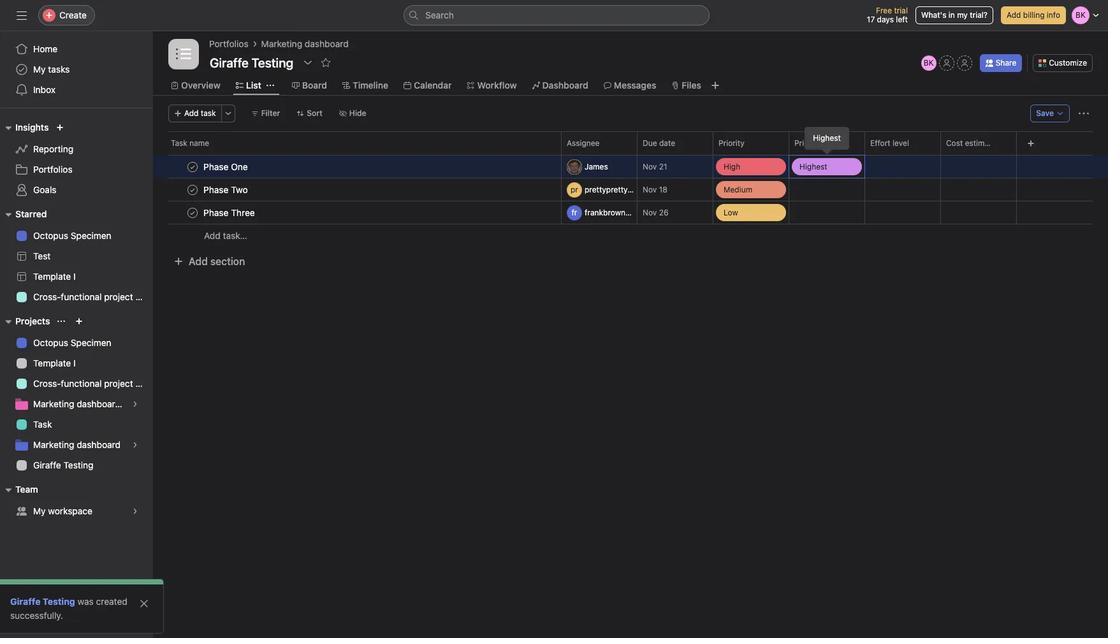 Task type: describe. For each thing, give the bounding box(es) containing it.
what's in my trial?
[[921, 10, 988, 20]]

1 vertical spatial show options image
[[847, 140, 854, 147]]

new image
[[56, 124, 64, 131]]

date
[[659, 138, 675, 148]]

what's in my trial? button
[[916, 6, 993, 24]]

pr button
[[567, 182, 634, 197]]

close image
[[139, 599, 149, 609]]

tasks
[[48, 64, 70, 75]]

marketing dashboards
[[33, 399, 125, 409]]

calendar
[[414, 80, 452, 91]]

highest tooltip
[[805, 128, 849, 153]]

octopus for starred
[[33, 230, 68, 241]]

add section button
[[168, 250, 250, 273]]

inbox
[[33, 84, 56, 95]]

0 vertical spatial portfolios
[[209, 38, 248, 49]]

search
[[425, 10, 454, 20]]

Phase Two text field
[[201, 183, 252, 196]]

1 horizontal spatial —
[[873, 163, 879, 171]]

1 vertical spatial giraffe testing
[[10, 596, 75, 607]]

— text field for —
[[946, 186, 1016, 195]]

projects
[[15, 316, 50, 326]]

see details, my workspace image
[[131, 508, 139, 515]]

1
[[823, 138, 826, 148]]

my workspace
[[33, 506, 92, 517]]

calendar link
[[404, 78, 452, 92]]

board link
[[292, 78, 327, 92]]

completed checkbox for pr
[[185, 182, 200, 197]]

21
[[659, 162, 667, 172]]

nov for nov 21
[[643, 162, 657, 172]]

dashboards
[[77, 399, 125, 409]]

my for my tasks
[[33, 64, 46, 75]]

hide sidebar image
[[17, 10, 27, 20]]

trial
[[894, 6, 908, 15]]

new project or portfolio image
[[76, 318, 83, 325]]

pr
[[571, 185, 578, 194]]

estimate
[[965, 138, 996, 148]]

board
[[302, 80, 327, 91]]

testing inside "giraffe testing" link
[[63, 460, 93, 471]]

sort button
[[291, 105, 328, 122]]

reporting link
[[8, 139, 145, 159]]

my workspace link
[[8, 501, 145, 522]]

template i inside projects element
[[33, 358, 76, 369]]

free trial 17 days left
[[867, 6, 908, 24]]

cross-functional project plan inside projects element
[[33, 378, 153, 389]]

files
[[682, 80, 701, 91]]

reporting
[[33, 143, 73, 154]]

add section
[[189, 256, 245, 267]]

teams element
[[0, 478, 153, 524]]

my tasks
[[33, 64, 70, 75]]

bk button
[[921, 55, 937, 71]]

nov 26
[[643, 208, 669, 217]]

projects element
[[0, 310, 153, 478]]

effort level
[[870, 138, 909, 148]]

filter button
[[245, 105, 286, 122]]

hide button
[[333, 105, 372, 122]]

marketing for the left the marketing dashboard link
[[33, 439, 74, 450]]

ja
[[570, 162, 579, 171]]

messages link
[[604, 78, 656, 92]]

list
[[246, 80, 261, 91]]

phase three cell
[[153, 201, 562, 224]]

marketing dashboard inside projects element
[[33, 439, 121, 450]]

26
[[659, 208, 669, 217]]

create button
[[38, 5, 95, 26]]

0 horizontal spatial marketing dashboard link
[[8, 435, 145, 455]]

dashboard
[[542, 80, 588, 91]]

marketing for marketing dashboards link
[[33, 399, 74, 409]]

specimen for test
[[71, 230, 111, 241]]

giraffe inside projects element
[[33, 460, 61, 471]]

specimen for template i
[[71, 337, 111, 348]]

goals link
[[8, 180, 145, 200]]

completed checkbox for ja
[[185, 159, 200, 174]]

cost estimate
[[946, 138, 996, 148]]

hide
[[349, 108, 366, 118]]

more actions image
[[1079, 108, 1089, 119]]

cost
[[946, 138, 963, 148]]

projects button
[[0, 314, 50, 329]]

1 horizontal spatial marketing dashboard link
[[261, 37, 349, 51]]

save button
[[1031, 105, 1070, 122]]

inbox link
[[8, 80, 145, 100]]

task link
[[8, 414, 145, 435]]

0 vertical spatial giraffe testing link
[[8, 455, 145, 476]]

row containing ja
[[153, 155, 1108, 179]]

home
[[33, 43, 58, 54]]

search button
[[404, 5, 710, 26]]

fr
[[572, 208, 577, 217]]

trial?
[[970, 10, 988, 20]]

my for my workspace
[[33, 506, 46, 517]]

Phase Three text field
[[201, 206, 259, 219]]

see details, marketing dashboard image
[[131, 441, 139, 449]]

free
[[876, 6, 892, 15]]

giraffe testing inside projects element
[[33, 460, 93, 471]]

add task…
[[204, 230, 247, 241]]

octopus specimen link for template i
[[8, 333, 145, 353]]

completed image for fr
[[185, 205, 200, 220]]

tab actions image
[[266, 82, 274, 89]]

sort
[[307, 108, 323, 118]]

successfully.
[[10, 610, 63, 621]]

overview
[[181, 80, 221, 91]]

octopus specimen for template i
[[33, 337, 111, 348]]

2 cross-functional project plan link from the top
[[8, 374, 153, 394]]

plan inside starred element
[[135, 291, 153, 302]]

fr button
[[567, 205, 634, 220]]

goals
[[33, 184, 56, 195]]

highest for highest tooltip
[[813, 133, 841, 143]]

template for template i "link" inside starred element
[[33, 271, 71, 282]]

task name
[[171, 138, 209, 148]]

search list box
[[404, 5, 710, 26]]

0 vertical spatial portfolios link
[[209, 37, 248, 51]]

1 horizontal spatial — button
[[865, 155, 941, 178]]

nov for nov 26
[[643, 208, 657, 217]]

1 cross-functional project plan link from the top
[[8, 287, 153, 307]]

template i link inside starred element
[[8, 267, 145, 287]]

list image
[[176, 47, 191, 62]]

section
[[210, 256, 245, 267]]

project for 2nd the cross-functional project plan link from the bottom of the page
[[104, 291, 133, 302]]

customize button
[[1033, 54, 1093, 72]]

add to starred image
[[321, 57, 331, 68]]

dashboard link
[[532, 78, 588, 92]]

my tasks link
[[8, 59, 145, 80]]

save
[[1036, 108, 1054, 118]]

share
[[996, 58, 1017, 68]]

functional for 2nd the cross-functional project plan link from the bottom of the page
[[61, 291, 102, 302]]

share button
[[980, 54, 1022, 72]]

0 horizontal spatial — button
[[789, 178, 865, 201]]

add task
[[184, 108, 216, 118]]

template i inside starred element
[[33, 271, 76, 282]]

row containing task name
[[153, 131, 1108, 155]]

18
[[659, 185, 668, 194]]

my
[[957, 10, 968, 20]]

billing
[[1023, 10, 1045, 20]]

dashboard inside projects element
[[77, 439, 121, 450]]

0 horizontal spatial portfolios link
[[8, 159, 145, 180]]

workflow link
[[467, 78, 517, 92]]



Task type: vqa. For each thing, say whether or not it's contained in the screenshot.
to to the bottom
no



Task type: locate. For each thing, give the bounding box(es) containing it.
functional
[[61, 291, 102, 302], [61, 378, 102, 389]]

james
[[585, 162, 608, 171]]

timeline link
[[342, 78, 388, 92]]

effort
[[870, 138, 891, 148]]

1 horizontal spatial show options image
[[847, 140, 854, 147]]

1 vertical spatial dashboard
[[77, 439, 121, 450]]

giraffe testing
[[33, 460, 93, 471], [10, 596, 75, 607]]

template i link inside projects element
[[8, 353, 145, 374]]

1 nov from the top
[[643, 162, 657, 172]]

marketing dashboard link down marketing dashboards link
[[8, 435, 145, 455]]

1 vertical spatial nov
[[643, 185, 657, 194]]

add for add section
[[189, 256, 208, 267]]

1 functional from the top
[[61, 291, 102, 302]]

0 vertical spatial marketing dashboard
[[261, 38, 349, 49]]

bk
[[924, 58, 934, 68]]

1 octopus from the top
[[33, 230, 68, 241]]

— text field up — text box in the top right of the page
[[946, 186, 1016, 195]]

marketing dashboard link up add to starred icon
[[261, 37, 349, 51]]

low button
[[714, 202, 789, 224]]

my left tasks
[[33, 64, 46, 75]]

1 priority from the left
[[719, 138, 745, 148]]

0 vertical spatial my
[[33, 64, 46, 75]]

specimen inside projects element
[[71, 337, 111, 348]]

2 specimen from the top
[[71, 337, 111, 348]]

phase one cell
[[153, 155, 562, 179]]

0 vertical spatial dashboard
[[305, 38, 349, 49]]

testing up teams element
[[63, 460, 93, 471]]

portfolios link down reporting
[[8, 159, 145, 180]]

cross-functional project plan link up new project or portfolio image
[[8, 287, 153, 307]]

0 horizontal spatial dashboard
[[77, 439, 121, 450]]

0 vertical spatial show options image
[[303, 57, 313, 68]]

giraffe testing link up teams element
[[8, 455, 145, 476]]

2 my from the top
[[33, 506, 46, 517]]

dashboard up add to starred icon
[[305, 38, 349, 49]]

0 vertical spatial giraffe
[[33, 460, 61, 471]]

completed checkbox inside the phase one cell
[[185, 159, 200, 174]]

marketing down task link
[[33, 439, 74, 450]]

1 vertical spatial template
[[33, 358, 71, 369]]

2 vertical spatial nov
[[643, 208, 657, 217]]

2 — text field from the top
[[946, 186, 1016, 195]]

Completed checkbox
[[185, 205, 200, 220]]

0 vertical spatial project
[[104, 291, 133, 302]]

specimen
[[71, 230, 111, 241], [71, 337, 111, 348]]

2 completed checkbox from the top
[[185, 182, 200, 197]]

3 nov from the top
[[643, 208, 657, 217]]

1 vertical spatial template i
[[33, 358, 76, 369]]

add task button
[[168, 105, 222, 122]]

insights button
[[0, 120, 49, 135]]

completed image inside phase three cell
[[185, 205, 200, 220]]

2 template from the top
[[33, 358, 71, 369]]

0 vertical spatial nov
[[643, 162, 657, 172]]

marketing up task link
[[33, 399, 74, 409]]

0 vertical spatial cross-
[[33, 291, 61, 302]]

2 octopus from the top
[[33, 337, 68, 348]]

2 vertical spatial marketing
[[33, 439, 74, 450]]

insights element
[[0, 116, 153, 203]]

0 vertical spatial cross-functional project plan
[[33, 291, 153, 302]]

nov 21
[[643, 162, 667, 172]]

add left section
[[189, 256, 208, 267]]

name
[[189, 138, 209, 148]]

1 vertical spatial i
[[73, 358, 76, 369]]

completed image
[[185, 159, 200, 174]]

test link
[[8, 246, 145, 267]]

octopus specimen link
[[8, 226, 145, 246], [8, 333, 145, 353]]

starred element
[[0, 203, 153, 310]]

0 vertical spatial — text field
[[946, 163, 1016, 172]]

project inside starred element
[[104, 291, 133, 302]]

cross- for 2nd the cross-functional project plan link from the bottom of the page
[[33, 291, 61, 302]]

— button down highest dropdown button at the top
[[789, 178, 865, 201]]

completed image down completed icon
[[185, 182, 200, 197]]

starred
[[15, 209, 47, 219]]

1 plan from the top
[[135, 291, 153, 302]]

template down test
[[33, 271, 71, 282]]

0 vertical spatial octopus specimen
[[33, 230, 111, 241]]

overview link
[[171, 78, 221, 92]]

testing up invite
[[43, 596, 75, 607]]

portfolios link
[[209, 37, 248, 51], [8, 159, 145, 180]]

0 vertical spatial cross-functional project plan link
[[8, 287, 153, 307]]

— text field
[[946, 163, 1016, 172], [946, 186, 1016, 195]]

giraffe up team
[[33, 460, 61, 471]]

0 vertical spatial task
[[171, 138, 187, 148]]

1 cross-functional project plan from the top
[[33, 291, 153, 302]]

1 vertical spatial marketing dashboard
[[33, 439, 121, 450]]

0 vertical spatial octopus specimen link
[[8, 226, 145, 246]]

task
[[201, 108, 216, 118]]

0 vertical spatial —
[[873, 163, 879, 171]]

row containing pr
[[153, 178, 1108, 202]]

octopus specimen inside projects element
[[33, 337, 111, 348]]

functional up marketing dashboards
[[61, 378, 102, 389]]

1 vertical spatial giraffe
[[10, 596, 40, 607]]

i down 'test' link
[[73, 271, 76, 282]]

marketing up 'tab actions' 'image' on the top left of the page
[[261, 38, 302, 49]]

priority up high
[[719, 138, 745, 148]]

1 vertical spatial plan
[[135, 378, 153, 389]]

1 vertical spatial completed checkbox
[[185, 182, 200, 197]]

template for template i "link" within projects element
[[33, 358, 71, 369]]

timeline
[[353, 80, 388, 91]]

1 vertical spatial completed image
[[185, 205, 200, 220]]

1 completed checkbox from the top
[[185, 159, 200, 174]]

portfolios
[[209, 38, 248, 49], [33, 164, 72, 175]]

global element
[[0, 31, 153, 108]]

2 cross- from the top
[[33, 378, 61, 389]]

1 cross- from the top
[[33, 291, 61, 302]]

1 vertical spatial functional
[[61, 378, 102, 389]]

octopus inside starred element
[[33, 230, 68, 241]]

1 vertical spatial portfolios
[[33, 164, 72, 175]]

0 vertical spatial functional
[[61, 291, 102, 302]]

phase two cell
[[153, 178, 562, 202]]

medium
[[724, 185, 753, 194]]

home link
[[8, 39, 145, 59]]

1 vertical spatial — text field
[[946, 186, 1016, 195]]

specimen up 'test' link
[[71, 230, 111, 241]]

— text field for highest
[[946, 163, 1016, 172]]

0 vertical spatial specimen
[[71, 230, 111, 241]]

assignee
[[567, 138, 600, 148]]

2 cross-functional project plan from the top
[[33, 378, 153, 389]]

cross-functional project plan up new project or portfolio image
[[33, 291, 153, 302]]

0 vertical spatial testing
[[63, 460, 93, 471]]

marketing dashboards link
[[8, 394, 145, 414]]

info
[[1047, 10, 1060, 20]]

my down team
[[33, 506, 46, 517]]

task
[[171, 138, 187, 148], [33, 419, 52, 430]]

team
[[15, 484, 38, 495]]

created
[[96, 596, 127, 607]]

add inside "button"
[[1007, 10, 1021, 20]]

add tab image
[[710, 80, 721, 91]]

— down the effort
[[873, 163, 879, 171]]

— down highest dropdown button at the top
[[797, 186, 803, 194]]

octopus specimen inside starred element
[[33, 230, 111, 241]]

row
[[153, 131, 1108, 155], [168, 154, 1093, 156], [153, 155, 1108, 179], [153, 178, 1108, 202], [153, 201, 1108, 224]]

0 vertical spatial giraffe testing
[[33, 460, 93, 471]]

invite button
[[12, 610, 67, 633]]

1 vertical spatial octopus specimen link
[[8, 333, 145, 353]]

functional inside projects element
[[61, 378, 102, 389]]

add inside button
[[189, 256, 208, 267]]

nov left 21
[[643, 162, 657, 172]]

highest down 'priority 1'
[[800, 162, 827, 171]]

— text field
[[946, 209, 1016, 218]]

portfolios link up the list "link"
[[209, 37, 248, 51]]

0 vertical spatial plan
[[135, 291, 153, 302]]

1 template i link from the top
[[8, 267, 145, 287]]

2 template i from the top
[[33, 358, 76, 369]]

highest inside highest tooltip
[[813, 133, 841, 143]]

priority left 1 at the top of the page
[[795, 138, 820, 148]]

nov for nov 18
[[643, 185, 657, 194]]

1 my from the top
[[33, 64, 46, 75]]

octopus specimen link down new project or portfolio image
[[8, 333, 145, 353]]

giraffe up successfully.
[[10, 596, 40, 607]]

test
[[33, 251, 51, 261]]

0 vertical spatial octopus
[[33, 230, 68, 241]]

project down 'test' link
[[104, 291, 133, 302]]

task down marketing dashboards link
[[33, 419, 52, 430]]

task for task name
[[171, 138, 187, 148]]

portfolios inside insights element
[[33, 164, 72, 175]]

see details, marketing dashboards image
[[131, 400, 139, 408]]

0 vertical spatial completed image
[[185, 182, 200, 197]]

completed checkbox down completed icon
[[185, 182, 200, 197]]

nov left 18 in the top of the page
[[643, 185, 657, 194]]

1 horizontal spatial dashboard
[[305, 38, 349, 49]]

1 vertical spatial testing
[[43, 596, 75, 607]]

i inside starred element
[[73, 271, 76, 282]]

completed image for pr
[[185, 182, 200, 197]]

octopus down 'show options, current sort, top' icon
[[33, 337, 68, 348]]

octopus up test
[[33, 230, 68, 241]]

i
[[73, 271, 76, 282], [73, 358, 76, 369]]

add task… row
[[153, 224, 1108, 247]]

octopus specimen for test
[[33, 230, 111, 241]]

— button down level
[[865, 155, 941, 178]]

task inside projects element
[[33, 419, 52, 430]]

2 functional from the top
[[61, 378, 102, 389]]

plan inside projects element
[[135, 378, 153, 389]]

1 template i from the top
[[33, 271, 76, 282]]

—
[[873, 163, 879, 171], [797, 186, 803, 194]]

2 priority from the left
[[795, 138, 820, 148]]

completed checkbox inside phase two cell
[[185, 182, 200, 197]]

task…
[[223, 230, 247, 241]]

1 vertical spatial marketing
[[33, 399, 74, 409]]

team button
[[0, 482, 38, 497]]

2 i from the top
[[73, 358, 76, 369]]

high button
[[714, 156, 789, 178]]

dashboard down task link
[[77, 439, 121, 450]]

— button
[[865, 155, 941, 178], [789, 178, 865, 201]]

giraffe testing link up successfully.
[[10, 596, 75, 607]]

octopus inside projects element
[[33, 337, 68, 348]]

add left task
[[184, 108, 199, 118]]

cross-functional project plan link up marketing dashboards
[[8, 374, 153, 394]]

1 vertical spatial cross-functional project plan link
[[8, 374, 153, 394]]

giraffe testing up teams element
[[33, 460, 93, 471]]

row containing fr
[[153, 201, 1108, 224]]

portfolios down reporting
[[33, 164, 72, 175]]

nov
[[643, 162, 657, 172], [643, 185, 657, 194], [643, 208, 657, 217]]

add for add billing info
[[1007, 10, 1021, 20]]

add inside button
[[204, 230, 220, 241]]

octopus specimen link for test
[[8, 226, 145, 246]]

marketing dashboard down task link
[[33, 439, 121, 450]]

1 vertical spatial giraffe testing link
[[10, 596, 75, 607]]

i inside projects element
[[73, 358, 76, 369]]

cross- inside starred element
[[33, 291, 61, 302]]

cross-functional project plan up dashboards
[[33, 378, 153, 389]]

1 vertical spatial octopus
[[33, 337, 68, 348]]

1 vertical spatial task
[[33, 419, 52, 430]]

customize
[[1049, 58, 1087, 68]]

1 vertical spatial —
[[797, 186, 803, 194]]

header untitled section tree grid
[[153, 155, 1108, 247]]

1 horizontal spatial marketing dashboard
[[261, 38, 349, 49]]

1 octopus specimen link from the top
[[8, 226, 145, 246]]

2 octopus specimen link from the top
[[8, 333, 145, 353]]

specimen inside starred element
[[71, 230, 111, 241]]

add for add task
[[184, 108, 199, 118]]

1 horizontal spatial priority
[[795, 138, 820, 148]]

invite
[[36, 616, 59, 627]]

2 plan from the top
[[135, 378, 153, 389]]

1 vertical spatial specimen
[[71, 337, 111, 348]]

cross- up projects
[[33, 291, 61, 302]]

template inside starred element
[[33, 271, 71, 282]]

0 horizontal spatial task
[[33, 419, 52, 430]]

priority for priority
[[719, 138, 745, 148]]

project inside projects element
[[104, 378, 133, 389]]

low
[[724, 208, 738, 217]]

marketing
[[261, 38, 302, 49], [33, 399, 74, 409], [33, 439, 74, 450]]

show options image left add to starred icon
[[303, 57, 313, 68]]

1 specimen from the top
[[71, 230, 111, 241]]

octopus specimen link up test
[[8, 226, 145, 246]]

octopus for projects
[[33, 337, 68, 348]]

highest button
[[789, 156, 865, 178]]

octopus specimen up 'test' link
[[33, 230, 111, 241]]

project for second the cross-functional project plan link from the top of the page
[[104, 378, 133, 389]]

1 vertical spatial marketing dashboard link
[[8, 435, 145, 455]]

template i link down test
[[8, 267, 145, 287]]

high
[[724, 162, 740, 171]]

1 horizontal spatial portfolios link
[[209, 37, 248, 51]]

2 project from the top
[[104, 378, 133, 389]]

1 vertical spatial cross-
[[33, 378, 61, 389]]

workspace
[[48, 506, 92, 517]]

priority for priority 1
[[795, 138, 820, 148]]

0 vertical spatial highest
[[813, 133, 841, 143]]

what's
[[921, 10, 947, 20]]

filter
[[261, 108, 280, 118]]

marketing dashboard link
[[261, 37, 349, 51], [8, 435, 145, 455]]

task for task
[[33, 419, 52, 430]]

octopus specimen
[[33, 230, 111, 241], [33, 337, 111, 348]]

my inside teams element
[[33, 506, 46, 517]]

cross- for second the cross-functional project plan link from the top of the page
[[33, 378, 61, 389]]

cross-functional project plan inside starred element
[[33, 291, 153, 302]]

2 completed image from the top
[[185, 205, 200, 220]]

show options image
[[303, 57, 313, 68], [847, 140, 854, 147]]

project
[[104, 291, 133, 302], [104, 378, 133, 389]]

completed checkbox down task name
[[185, 159, 200, 174]]

marketing dashboard up add to starred icon
[[261, 38, 349, 49]]

octopus specimen down new project or portfolio image
[[33, 337, 111, 348]]

Phase One text field
[[201, 160, 252, 173]]

highest for highest dropdown button at the top
[[800, 162, 827, 171]]

completed image inside phase two cell
[[185, 182, 200, 197]]

0 vertical spatial marketing dashboard link
[[261, 37, 349, 51]]

1 — text field from the top
[[946, 163, 1016, 172]]

None text field
[[207, 51, 297, 74]]

task left name
[[171, 138, 187, 148]]

1 vertical spatial octopus specimen
[[33, 337, 111, 348]]

0 vertical spatial template i link
[[8, 267, 145, 287]]

portfolios up the list "link"
[[209, 38, 248, 49]]

0 vertical spatial completed checkbox
[[185, 159, 200, 174]]

add inside button
[[184, 108, 199, 118]]

template i down 'show options, current sort, top' icon
[[33, 358, 76, 369]]

show options, current sort, top image
[[58, 318, 65, 325]]

project up see details, marketing dashboards icon
[[104, 378, 133, 389]]

functional inside starred element
[[61, 291, 102, 302]]

1 horizontal spatial portfolios
[[209, 38, 248, 49]]

cross- inside projects element
[[33, 378, 61, 389]]

add left task…
[[204, 230, 220, 241]]

0 horizontal spatial portfolios
[[33, 164, 72, 175]]

add for add task…
[[204, 230, 220, 241]]

0 horizontal spatial marketing dashboard
[[33, 439, 121, 450]]

i up marketing dashboards
[[73, 358, 76, 369]]

2 template i link from the top
[[8, 353, 145, 374]]

starred button
[[0, 207, 47, 222]]

1 vertical spatial highest
[[800, 162, 827, 171]]

cross- up marketing dashboards link
[[33, 378, 61, 389]]

2 octopus specimen from the top
[[33, 337, 111, 348]]

priority 1
[[795, 138, 826, 148]]

create
[[59, 10, 87, 20]]

cross-functional project plan link
[[8, 287, 153, 307], [8, 374, 153, 394]]

1 vertical spatial template i link
[[8, 353, 145, 374]]

— text field down estimate at top
[[946, 163, 1016, 172]]

1 octopus specimen from the top
[[33, 230, 111, 241]]

0 vertical spatial template i
[[33, 271, 76, 282]]

0 horizontal spatial —
[[797, 186, 803, 194]]

dashboard
[[305, 38, 349, 49], [77, 439, 121, 450]]

nov left 26
[[643, 208, 657, 217]]

template down 'show options, current sort, top' icon
[[33, 358, 71, 369]]

Completed checkbox
[[185, 159, 200, 174], [185, 182, 200, 197]]

add field image
[[1027, 140, 1035, 147]]

0 vertical spatial marketing
[[261, 38, 302, 49]]

messages
[[614, 80, 656, 91]]

giraffe testing up successfully.
[[10, 596, 75, 607]]

0 vertical spatial template
[[33, 271, 71, 282]]

completed image left phase three text field
[[185, 205, 200, 220]]

priority
[[719, 138, 745, 148], [795, 138, 820, 148]]

0 vertical spatial i
[[73, 271, 76, 282]]

1 vertical spatial project
[[104, 378, 133, 389]]

more actions image
[[224, 110, 232, 117]]

nov 18
[[643, 185, 668, 194]]

add left billing
[[1007, 10, 1021, 20]]

0 horizontal spatial show options image
[[303, 57, 313, 68]]

template i link up marketing dashboards
[[8, 353, 145, 374]]

highest up highest dropdown button at the top
[[813, 133, 841, 143]]

add billing info
[[1007, 10, 1060, 20]]

1 horizontal spatial task
[[171, 138, 187, 148]]

my inside global element
[[33, 64, 46, 75]]

due date
[[643, 138, 675, 148]]

template i down test
[[33, 271, 76, 282]]

1 vertical spatial my
[[33, 506, 46, 517]]

functional up new project or portfolio image
[[61, 291, 102, 302]]

1 completed image from the top
[[185, 182, 200, 197]]

0 horizontal spatial priority
[[719, 138, 745, 148]]

cross-functional project plan
[[33, 291, 153, 302], [33, 378, 153, 389]]

completed image
[[185, 182, 200, 197], [185, 205, 200, 220]]

1 template from the top
[[33, 271, 71, 282]]

specimen down new project or portfolio image
[[71, 337, 111, 348]]

1 vertical spatial portfolios link
[[8, 159, 145, 180]]

template
[[33, 271, 71, 282], [33, 358, 71, 369]]

highest inside highest dropdown button
[[800, 162, 827, 171]]

1 vertical spatial cross-functional project plan
[[33, 378, 153, 389]]

show options image
[[999, 140, 1006, 147]]

template inside projects element
[[33, 358, 71, 369]]

was created successfully.
[[10, 596, 127, 621]]

show options image right 1 at the top of the page
[[847, 140, 854, 147]]

in
[[949, 10, 955, 20]]

insights
[[15, 122, 49, 133]]

1 project from the top
[[104, 291, 133, 302]]

1 i from the top
[[73, 271, 76, 282]]

functional for second the cross-functional project plan link from the top of the page
[[61, 378, 102, 389]]

2 nov from the top
[[643, 185, 657, 194]]

list link
[[236, 78, 261, 92]]



